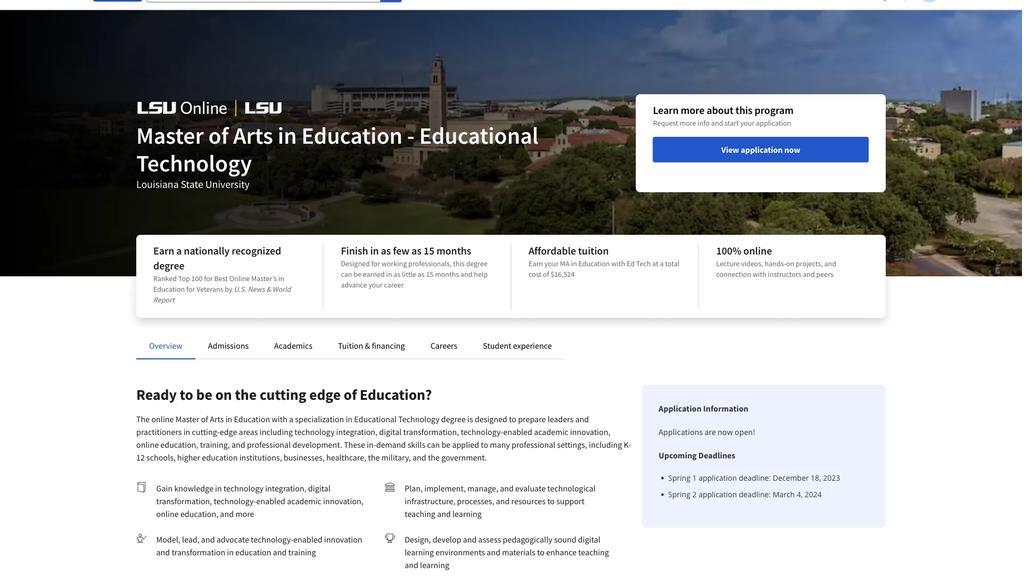 Task type: describe. For each thing, give the bounding box(es) containing it.
businesses,
[[284, 452, 325, 463]]

now for application
[[785, 144, 801, 155]]

with for tuition
[[612, 259, 625, 268]]

schools,
[[146, 452, 176, 463]]

degree inside earn a nationally recognized degree
[[153, 259, 185, 272]]

university
[[205, 178, 250, 191]]

education?
[[360, 385, 432, 404]]

2 professional from the left
[[512, 439, 556, 450]]

higher
[[177, 452, 200, 463]]

technology inside the online master of arts in education with a specialization in educational technology degree is designed to prepare leaders and practitioners in cutting-edge areas including technology integration, digital transformation, technology-enabled academic innovation, online education, training, and professional development. these in-demand skills can be applied to many professional settings, including k- 12 schools, higher education institutions, businesses, healthcare, the military, and the government.
[[295, 427, 335, 437]]

enabled inside the online master of arts in education with a specialization in educational technology degree is designed to prepare leaders and practitioners in cutting-edge areas including technology integration, digital transformation, technology-enabled academic innovation, online education, training, and professional development. these in-demand skills can be applied to many professional settings, including k- 12 schools, higher education institutions, businesses, healthcare, the military, and the government.
[[503, 427, 532, 437]]

to right ready in the left bottom of the page
[[180, 385, 193, 404]]

spring for spring 1 application deadline: december 18, 2023
[[668, 473, 691, 483]]

overview
[[149, 340, 183, 351]]

technology inside the online master of arts in education with a specialization in educational technology degree is designed to prepare leaders and practitioners in cutting-edge areas including technology integration, digital transformation, technology-enabled academic innovation, online education, training, and professional development. these in-demand skills can be applied to many professional settings, including k- 12 schools, higher education institutions, businesses, healthcare, the military, and the government.
[[398, 414, 440, 424]]

100% online lecture videos, hands-on projects, and connection with instructors and peers
[[716, 244, 837, 279]]

and down model,
[[156, 547, 170, 558]]

as down working
[[394, 269, 401, 279]]

-
[[407, 120, 415, 150]]

ranked top 100 for best online master's in education for veterans by
[[153, 274, 284, 294]]

implement,
[[425, 483, 466, 494]]

0 horizontal spatial the
[[235, 385, 257, 404]]

deadline: for march
[[739, 489, 771, 499]]

application inside button
[[741, 144, 783, 155]]

videos,
[[741, 259, 763, 268]]

view application now button
[[653, 137, 869, 162]]

application inside list item
[[699, 489, 737, 499]]

march
[[773, 489, 795, 499]]

training,
[[200, 439, 230, 450]]

healthcare,
[[326, 452, 366, 463]]

2 vertical spatial for
[[186, 284, 195, 294]]

in inside the model, lead, and advocate technology-enabled innovation and transformation in education and training
[[227, 547, 234, 558]]

government.
[[442, 452, 487, 463]]

spring for spring 2 application deadline: march 4, 2024
[[668, 489, 691, 499]]

prepare
[[518, 414, 546, 424]]

demand
[[376, 439, 406, 450]]

applications are now open!
[[659, 427, 756, 437]]

of inside master of arts in education - educational technology louisiana state university
[[209, 120, 229, 150]]

lecture
[[716, 259, 740, 268]]

be inside the online master of arts in education with a specialization in educational technology degree is designed to prepare leaders and practitioners in cutting-edge areas including technology integration, digital transformation, technology-enabled academic innovation, online education, training, and professional development. these in-demand skills can be applied to many professional settings, including k- 12 schools, higher education institutions, businesses, healthcare, the military, and the government.
[[442, 439, 451, 450]]

12
[[136, 452, 145, 463]]

careers link
[[431, 340, 458, 351]]

tuition & financing link
[[338, 340, 405, 351]]

educational inside the online master of arts in education with a specialization in educational technology degree is designed to prepare leaders and practitioners in cutting-edge areas including technology integration, digital transformation, technology-enabled academic innovation, online education, training, and professional development. these in-demand skills can be applied to many professional settings, including k- 12 schools, higher education institutions, businesses, healthcare, the military, and the government.
[[354, 414, 397, 424]]

earn inside affordable tuition earn your ma in education with ed tech at a total cost of $16,524
[[529, 259, 543, 268]]

model,
[[156, 534, 180, 545]]

arts inside master of arts in education - educational technology louisiana state university
[[233, 120, 273, 150]]

technology inside gain knowledge in technology integration, digital transformation, technology-enabled academic innovation, online education, and more
[[224, 483, 264, 494]]

learn more about this program request more info and start your application
[[653, 104, 794, 128]]

education inside the online master of arts in education with a specialization in educational technology degree is designed to prepare leaders and practitioners in cutting-edge areas including technology integration, digital transformation, technology-enabled academic innovation, online education, training, and professional development. these in-demand skills can be applied to many professional settings, including k- 12 schools, higher education institutions, businesses, healthcare, the military, and the government.
[[234, 414, 270, 424]]

for inside the "finish in as few as 15 months designed for working professionals, this degree can be earned in as little as 15 months and help advance your career"
[[371, 259, 380, 268]]

designed
[[475, 414, 507, 424]]

can inside the online master of arts in education with a specialization in educational technology degree is designed to prepare leaders and practitioners in cutting-edge areas including technology integration, digital transformation, technology-enabled academic innovation, online education, training, and professional development. these in-demand skills can be applied to many professional settings, including k- 12 schools, higher education institutions, businesses, healthcare, the military, and the government.
[[427, 439, 440, 450]]

0 vertical spatial months
[[437, 244, 471, 257]]

1 horizontal spatial including
[[589, 439, 622, 450]]

this inside the "finish in as few as 15 months designed for working professionals, this degree can be earned in as little as 15 months and help advance your career"
[[453, 259, 465, 268]]

world
[[272, 284, 291, 294]]

master of arts in education - educational technology louisiana state university
[[136, 120, 539, 191]]

1
[[693, 473, 697, 483]]

upcoming
[[659, 450, 697, 461]]

tech
[[636, 259, 651, 268]]

1 vertical spatial 15
[[426, 269, 434, 279]]

of up specialization
[[344, 385, 357, 404]]

model, lead, and advocate technology-enabled innovation and transformation in education and training
[[156, 534, 362, 558]]

in inside master of arts in education - educational technology louisiana state university
[[278, 120, 297, 150]]

view application now
[[722, 144, 801, 155]]

total
[[665, 259, 680, 268]]

advocate
[[217, 534, 249, 545]]

ready to be on the cutting edge of education?
[[136, 385, 438, 404]]

finish
[[341, 244, 368, 257]]

this inside learn more about this program request more info and start your application
[[736, 104, 753, 117]]

earn a nationally recognized degree
[[153, 244, 281, 272]]

degree inside the "finish in as few as 15 months designed for working professionals, this degree can be earned in as little as 15 months and help advance your career"
[[466, 259, 488, 268]]

your inside the "finish in as few as 15 months designed for working professionals, this degree can be earned in as little as 15 months and help advance your career"
[[369, 280, 383, 290]]

at
[[652, 259, 659, 268]]

a inside earn a nationally recognized degree
[[176, 244, 182, 257]]

application inside list item
[[699, 473, 737, 483]]

integration, inside gain knowledge in technology integration, digital transformation, technology-enabled academic innovation, online education, and more
[[265, 483, 307, 494]]

peers
[[817, 269, 834, 279]]

What do you want to learn? text field
[[146, 0, 381, 2]]

user dropdown menu for bob builder image
[[919, 0, 992, 2]]

education, inside gain knowledge in technology integration, digital transformation, technology-enabled academic innovation, online education, and more
[[180, 509, 218, 519]]

education inside the online master of arts in education with a specialization in educational technology degree is designed to prepare leaders and practitioners in cutting-edge areas including technology integration, digital transformation, technology-enabled academic innovation, online education, training, and professional development. these in-demand skills can be applied to many professional settings, including k- 12 schools, higher education institutions, businesses, healthcare, the military, and the government.
[[202, 452, 238, 463]]

assess
[[478, 534, 501, 545]]

2
[[693, 489, 697, 499]]

technological
[[548, 483, 596, 494]]

spring 1 application deadline: december 18, 2023
[[668, 473, 840, 483]]

tuition
[[578, 244, 609, 257]]

1 professional from the left
[[247, 439, 291, 450]]

view
[[722, 144, 739, 155]]

are
[[705, 427, 716, 437]]

pedagogically
[[503, 534, 553, 545]]

as right few
[[412, 244, 422, 257]]

and up peers
[[825, 259, 837, 268]]

digital inside design, develop and assess pedagogically sound digital learning environments and materials to enhance teaching and learning
[[578, 534, 601, 545]]

resources
[[512, 496, 546, 506]]

connection
[[716, 269, 751, 279]]

enabled inside gain knowledge in technology integration, digital transformation, technology-enabled academic innovation, online education, and more
[[256, 496, 285, 506]]

technology- inside the online master of arts in education with a specialization in educational technology degree is designed to prepare leaders and practitioners in cutting-edge areas including technology integration, digital transformation, technology-enabled academic innovation, online education, training, and professional development. these in-demand skills can be applied to many professional settings, including k- 12 schools, higher education institutions, businesses, healthcare, the military, and the government.
[[461, 427, 503, 437]]

to inside design, develop and assess pedagogically sound digital learning environments and materials to enhance teaching and learning
[[537, 547, 545, 558]]

1 vertical spatial more
[[680, 118, 696, 128]]

educational inside master of arts in education - educational technology louisiana state university
[[419, 120, 539, 150]]

military,
[[382, 452, 411, 463]]

technology- inside gain knowledge in technology integration, digital transformation, technology-enabled academic innovation, online education, and more
[[214, 496, 256, 506]]

open!
[[735, 427, 756, 437]]

evaluate
[[516, 483, 546, 494]]

enabled inside the model, lead, and advocate technology-enabled innovation and transformation in education and training
[[293, 534, 322, 545]]

plan, implement, manage, and evaluate technological infrastructure, processes, and resources to support teaching and learning
[[405, 483, 596, 519]]

transformation
[[172, 547, 225, 558]]

start
[[725, 118, 739, 128]]

to left 'prepare'
[[509, 414, 517, 424]]

deadline: for december
[[739, 473, 771, 483]]

application
[[659, 403, 702, 414]]

cutting-
[[192, 427, 220, 437]]

top
[[178, 274, 190, 283]]

working
[[382, 259, 407, 268]]

and inside the "finish in as few as 15 months designed for working professionals, this degree can be earned in as little as 15 months and help advance your career"
[[461, 269, 473, 279]]

online
[[229, 274, 250, 283]]

to inside "plan, implement, manage, and evaluate technological infrastructure, processes, and resources to support teaching and learning"
[[547, 496, 555, 506]]

applications
[[659, 427, 703, 437]]

and down areas
[[232, 439, 245, 450]]

december
[[773, 473, 809, 483]]

2 vertical spatial learning
[[420, 560, 449, 570]]

professionals,
[[408, 259, 452, 268]]

academics link
[[274, 340, 313, 351]]

technology inside master of arts in education - educational technology louisiana state university
[[136, 148, 252, 178]]

online inside gain knowledge in technology integration, digital transformation, technology-enabled academic innovation, online education, and more
[[156, 509, 179, 519]]

information
[[703, 403, 749, 414]]

specialization
[[295, 414, 344, 424]]

application information
[[659, 403, 749, 414]]

cutting
[[260, 385, 306, 404]]

0 horizontal spatial including
[[260, 427, 293, 437]]

teaching inside design, develop and assess pedagogically sound digital learning environments and materials to enhance teaching and learning
[[578, 547, 609, 558]]

settings,
[[557, 439, 587, 450]]

and inside learn more about this program request more info and start your application
[[711, 118, 723, 128]]

program
[[755, 104, 794, 117]]

overview link
[[149, 340, 183, 351]]

online up 12
[[136, 439, 159, 450]]

18,
[[811, 473, 821, 483]]

online up practitioners
[[151, 414, 174, 424]]

in inside gain knowledge in technology integration, digital transformation, technology-enabled academic innovation, online education, and more
[[215, 483, 222, 494]]

skills
[[408, 439, 426, 450]]

$16,524
[[551, 269, 575, 279]]

education inside the "ranked top 100 for best online master's in education for veterans by"
[[153, 284, 185, 294]]

& inside u.s. news & world report
[[266, 284, 271, 294]]

request
[[653, 118, 678, 128]]

and down projects,
[[803, 269, 815, 279]]

areas
[[239, 427, 258, 437]]

academic inside the online master of arts in education with a specialization in educational technology degree is designed to prepare leaders and practitioners in cutting-edge areas including technology integration, digital transformation, technology-enabled academic innovation, online education, training, and professional development. these in-demand skills can be applied to many professional settings, including k- 12 schools, higher education institutions, businesses, healthcare, the military, and the government.
[[534, 427, 569, 437]]

u.s. news & world report
[[153, 284, 291, 305]]

integration, inside the online master of arts in education with a specialization in educational technology degree is designed to prepare leaders and practitioners in cutting-edge areas including technology integration, digital transformation, technology-enabled academic innovation, online education, training, and professional development. these in-demand skills can be applied to many professional settings, including k- 12 schools, higher education institutions, businesses, healthcare, the military, and the government.
[[336, 427, 378, 437]]

upcoming deadlines
[[659, 450, 736, 461]]

0 vertical spatial edge
[[309, 385, 341, 404]]

academics
[[274, 340, 313, 351]]

digital inside the online master of arts in education with a specialization in educational technology degree is designed to prepare leaders and practitioners in cutting-edge areas including technology integration, digital transformation, technology-enabled academic innovation, online education, training, and professional development. these in-demand skills can be applied to many professional settings, including k- 12 schools, higher education institutions, businesses, healthcare, the military, and the government.
[[379, 427, 402, 437]]

with for online
[[272, 414, 287, 424]]

and left training
[[273, 547, 287, 558]]

4,
[[797, 489, 803, 499]]

and up transformation at the left
[[201, 534, 215, 545]]

learn
[[653, 104, 679, 117]]

design, develop and assess pedagogically sound digital learning environments and materials to enhance teaching and learning
[[405, 534, 609, 570]]

infrastructure,
[[405, 496, 456, 506]]

now for are
[[718, 427, 733, 437]]

1 horizontal spatial &
[[365, 340, 370, 351]]



Task type: locate. For each thing, give the bounding box(es) containing it.
1 horizontal spatial your
[[545, 259, 559, 268]]

learning down design,
[[405, 547, 434, 558]]

months
[[437, 244, 471, 257], [435, 269, 459, 279]]

training
[[288, 547, 316, 558]]

and left 'evaluate'
[[500, 483, 514, 494]]

to left the support at the bottom right of the page
[[547, 496, 555, 506]]

1 vertical spatial master
[[176, 414, 199, 424]]

1 vertical spatial can
[[427, 439, 440, 450]]

1 vertical spatial digital
[[308, 483, 331, 494]]

and down assess
[[487, 547, 501, 558]]

master up cutting-
[[176, 414, 199, 424]]

None search field
[[146, 0, 402, 2]]

list
[[663, 472, 840, 500]]

now down program at the top right
[[785, 144, 801, 155]]

transformation, inside the online master of arts in education with a specialization in educational technology degree is designed to prepare leaders and practitioners in cutting-edge areas including technology integration, digital transformation, technology-enabled academic innovation, online education, training, and professional development. these in-demand skills can be applied to many professional settings, including k- 12 schools, higher education institutions, businesses, healthcare, the military, and the government.
[[403, 427, 459, 437]]

digital down businesses,
[[308, 483, 331, 494]]

a inside affordable tuition earn your ma in education with ed tech at a total cost of $16,524
[[660, 259, 664, 268]]

spring inside list item
[[668, 473, 691, 483]]

0 vertical spatial transformation,
[[403, 427, 459, 437]]

your down affordable
[[545, 259, 559, 268]]

of up 'university'
[[209, 120, 229, 150]]

edge inside the online master of arts in education with a specialization in educational technology degree is designed to prepare leaders and practitioners in cutting-edge areas including technology integration, digital transformation, technology-enabled academic innovation, online education, training, and professional development. these in-demand skills can be applied to many professional settings, including k- 12 schools, higher education institutions, businesses, healthcare, the military, and the government.
[[220, 427, 237, 437]]

nationally
[[184, 244, 230, 257]]

months down professionals,
[[435, 269, 459, 279]]

master up louisiana
[[136, 120, 204, 150]]

2 vertical spatial your
[[369, 280, 383, 290]]

spring 2 application deadline: march 4, 2024
[[668, 489, 822, 499]]

1 vertical spatial &
[[365, 340, 370, 351]]

can inside the "finish in as few as 15 months designed for working professionals, this degree can be earned in as little as 15 months and help advance your career"
[[341, 269, 352, 279]]

the online master of arts in education with a specialization in educational technology degree is designed to prepare leaders and practitioners in cutting-edge areas including technology integration, digital transformation, technology-enabled academic innovation, online education, training, and professional development. these in-demand skills can be applied to many professional settings, including k- 12 schools, higher education institutions, businesses, healthcare, the military, and the government.
[[136, 414, 631, 463]]

a inside the online master of arts in education with a specialization in educational technology degree is designed to prepare leaders and practitioners in cutting-edge areas including technology integration, digital transformation, technology-enabled academic innovation, online education, training, and professional development. these in-demand skills can be applied to many professional settings, including k- 12 schools, higher education institutions, businesses, healthcare, the military, and the government.
[[289, 414, 293, 424]]

academic
[[534, 427, 569, 437], [287, 496, 322, 506]]

online inside "100% online lecture videos, hands-on projects, and connection with instructors and peers"
[[744, 244, 772, 257]]

for up earned
[[371, 259, 380, 268]]

as right little
[[418, 269, 425, 279]]

1 vertical spatial be
[[196, 385, 212, 404]]

education down advocate
[[235, 547, 271, 558]]

more up info
[[681, 104, 705, 117]]

academic down businesses,
[[287, 496, 322, 506]]

k-
[[624, 439, 631, 450]]

and down about at the top
[[711, 118, 723, 128]]

0 horizontal spatial enabled
[[256, 496, 285, 506]]

learning down develop
[[420, 560, 449, 570]]

1 spring from the top
[[668, 473, 691, 483]]

cost
[[529, 269, 542, 279]]

0 vertical spatial technology
[[136, 148, 252, 178]]

education inside the model, lead, and advocate technology-enabled innovation and transformation in education and training
[[235, 547, 271, 558]]

application down "deadlines"
[[699, 473, 737, 483]]

education inside master of arts in education - educational technology louisiana state university
[[302, 120, 403, 150]]

0 vertical spatial 15
[[424, 244, 435, 257]]

0 horizontal spatial arts
[[210, 414, 224, 424]]

tuition & financing
[[338, 340, 405, 351]]

affordable tuition earn your ma in education with ed tech at a total cost of $16,524
[[529, 244, 680, 279]]

1 vertical spatial months
[[435, 269, 459, 279]]

master's
[[251, 274, 277, 283]]

1 horizontal spatial the
[[368, 452, 380, 463]]

your inside affordable tuition earn your ma in education with ed tech at a total cost of $16,524
[[545, 259, 559, 268]]

deadline: down spring 1 application deadline: december 18, 2023
[[739, 489, 771, 499]]

and down the infrastructure,
[[437, 509, 451, 519]]

1 horizontal spatial on
[[787, 259, 795, 268]]

leaders
[[548, 414, 574, 424]]

gain
[[156, 483, 173, 494]]

including right areas
[[260, 427, 293, 437]]

spring 1 application deadline: december 18, 2023 list item
[[668, 472, 840, 484]]

education, down knowledge in the bottom left of the page
[[180, 509, 218, 519]]

teaching inside "plan, implement, manage, and evaluate technological infrastructure, processes, and resources to support teaching and learning"
[[405, 509, 436, 519]]

to left many
[[481, 439, 488, 450]]

with down cutting
[[272, 414, 287, 424]]

institutions,
[[239, 452, 282, 463]]

0 vertical spatial master
[[136, 120, 204, 150]]

0 horizontal spatial now
[[718, 427, 733, 437]]

1 horizontal spatial a
[[289, 414, 293, 424]]

2 vertical spatial be
[[442, 439, 451, 450]]

careers
[[431, 340, 458, 351]]

and left help
[[461, 269, 473, 279]]

0 vertical spatial spring
[[668, 473, 691, 483]]

list containing spring 1 application deadline: december 18, 2023
[[663, 472, 840, 500]]

louisiana
[[136, 178, 179, 191]]

learning down processes,
[[453, 509, 482, 519]]

digital up "demand"
[[379, 427, 402, 437]]

2024
[[805, 489, 822, 499]]

0 vertical spatial this
[[736, 104, 753, 117]]

ranked
[[153, 274, 177, 283]]

0 vertical spatial &
[[266, 284, 271, 294]]

1 vertical spatial spring
[[668, 489, 691, 499]]

2 spring from the top
[[668, 489, 691, 499]]

0 vertical spatial learning
[[453, 509, 482, 519]]

best
[[214, 274, 228, 283]]

in inside affordable tuition earn your ma in education with ed tech at a total cost of $16,524
[[571, 259, 577, 268]]

transformation, down knowledge in the bottom left of the page
[[156, 496, 212, 506]]

1 vertical spatial on
[[215, 385, 232, 404]]

about
[[707, 104, 734, 117]]

2 vertical spatial enabled
[[293, 534, 322, 545]]

innovation, up innovation
[[323, 496, 364, 506]]

a right "at"
[[660, 259, 664, 268]]

deadline: inside list item
[[739, 489, 771, 499]]

innovation, up the settings,
[[570, 427, 611, 437]]

ready
[[136, 385, 177, 404]]

education inside affordable tuition earn your ma in education with ed tech at a total cost of $16,524
[[579, 259, 610, 268]]

application
[[756, 118, 791, 128], [741, 144, 783, 155], [699, 473, 737, 483], [699, 489, 737, 499]]

on up instructors
[[787, 259, 795, 268]]

2 vertical spatial digital
[[578, 534, 601, 545]]

15
[[424, 244, 435, 257], [426, 269, 434, 279]]

digital right sound
[[578, 534, 601, 545]]

this
[[736, 104, 753, 117], [453, 259, 465, 268]]

innovation, inside gain knowledge in technology integration, digital transformation, technology-enabled academic innovation, online education, and more
[[323, 496, 364, 506]]

technology- down designed
[[461, 427, 503, 437]]

1 horizontal spatial arts
[[233, 120, 273, 150]]

15 down professionals,
[[426, 269, 434, 279]]

materials
[[502, 547, 536, 558]]

& right tuition
[[365, 340, 370, 351]]

1 deadline: from the top
[[739, 473, 771, 483]]

academic inside gain knowledge in technology integration, digital transformation, technology-enabled academic innovation, online education, and more
[[287, 496, 322, 506]]

learning inside "plan, implement, manage, and evaluate technological infrastructure, processes, and resources to support teaching and learning"
[[453, 509, 482, 519]]

1 horizontal spatial be
[[354, 269, 362, 279]]

with inside "100% online lecture videos, hands-on projects, and connection with instructors and peers"
[[753, 269, 767, 279]]

professional down 'prepare'
[[512, 439, 556, 450]]

1 vertical spatial integration,
[[265, 483, 307, 494]]

15 up professionals,
[[424, 244, 435, 257]]

this up "start" at the right top of the page
[[736, 104, 753, 117]]

1 horizontal spatial educational
[[419, 120, 539, 150]]

earn inside earn a nationally recognized degree
[[153, 244, 174, 257]]

1 vertical spatial technology
[[398, 414, 440, 424]]

menu item
[[799, 0, 867, 20]]

on inside "100% online lecture videos, hands-on projects, and connection with instructors and peers"
[[787, 259, 795, 268]]

more inside gain knowledge in technology integration, digital transformation, technology-enabled academic innovation, online education, and more
[[235, 509, 254, 519]]

master inside master of arts in education - educational technology louisiana state university
[[136, 120, 204, 150]]

2 vertical spatial technology-
[[251, 534, 293, 545]]

many
[[490, 439, 510, 450]]

1 vertical spatial including
[[589, 439, 622, 450]]

1 horizontal spatial for
[[204, 274, 213, 283]]

1 horizontal spatial transformation,
[[403, 427, 459, 437]]

application right 2
[[699, 489, 737, 499]]

now right are
[[718, 427, 733, 437]]

admissions
[[208, 340, 249, 351]]

manage,
[[468, 483, 498, 494]]

digital
[[379, 427, 402, 437], [308, 483, 331, 494], [578, 534, 601, 545]]

1 horizontal spatial enabled
[[293, 534, 322, 545]]

0 horizontal spatial be
[[196, 385, 212, 404]]

financing
[[372, 340, 405, 351]]

1 horizontal spatial digital
[[379, 427, 402, 437]]

transformation, inside gain knowledge in technology integration, digital transformation, technology-enabled academic innovation, online education, and more
[[156, 496, 212, 506]]

2 horizontal spatial for
[[371, 259, 380, 268]]

0 vertical spatial deadline:
[[739, 473, 771, 483]]

0 vertical spatial education,
[[160, 439, 198, 450]]

2 deadline: from the top
[[739, 489, 771, 499]]

education, inside the online master of arts in education with a specialization in educational technology degree is designed to prepare leaders and practitioners in cutting-edge areas including technology integration, digital transformation, technology-enabled academic innovation, online education, training, and professional development. these in-demand skills can be applied to many professional settings, including k- 12 schools, higher education institutions, businesses, healthcare, the military, and the government.
[[160, 439, 198, 450]]

1 horizontal spatial degree
[[441, 414, 466, 424]]

innovation,
[[570, 427, 611, 437], [323, 496, 364, 506]]

online up model,
[[156, 509, 179, 519]]

explore our catalog image
[[93, 0, 142, 2]]

sound
[[554, 534, 576, 545]]

0 vertical spatial more
[[681, 104, 705, 117]]

0 vertical spatial technology-
[[461, 427, 503, 437]]

100
[[191, 274, 203, 283]]

0 vertical spatial academic
[[534, 427, 569, 437]]

2 horizontal spatial degree
[[466, 259, 488, 268]]

in inside the "ranked top 100 for best online master's in education for veterans by"
[[278, 274, 284, 283]]

as
[[381, 244, 391, 257], [412, 244, 422, 257], [394, 269, 401, 279], [418, 269, 425, 279]]

on up cutting-
[[215, 385, 232, 404]]

in
[[278, 120, 297, 150], [370, 244, 379, 257], [571, 259, 577, 268], [386, 269, 392, 279], [278, 274, 284, 283], [226, 414, 232, 424], [346, 414, 353, 424], [184, 427, 190, 437], [215, 483, 222, 494], [227, 547, 234, 558]]

now inside button
[[785, 144, 801, 155]]

0 vertical spatial for
[[371, 259, 380, 268]]

designed
[[341, 259, 370, 268]]

0 vertical spatial digital
[[379, 427, 402, 437]]

in-
[[367, 439, 376, 450]]

with inside affordable tuition earn your ma in education with ed tech at a total cost of $16,524
[[612, 259, 625, 268]]

0 vertical spatial your
[[741, 118, 755, 128]]

and down skills
[[413, 452, 426, 463]]

plan,
[[405, 483, 423, 494]]

a
[[176, 244, 182, 257], [660, 259, 664, 268], [289, 414, 293, 424]]

1 vertical spatial learning
[[405, 547, 434, 558]]

with down "videos,"
[[753, 269, 767, 279]]

your down earned
[[369, 280, 383, 290]]

1 vertical spatial earn
[[529, 259, 543, 268]]

to
[[180, 385, 193, 404], [509, 414, 517, 424], [481, 439, 488, 450], [547, 496, 555, 506], [537, 547, 545, 558]]

0 vertical spatial technology
[[295, 427, 335, 437]]

spring 2 application deadline: march 4, 2024 list item
[[668, 489, 840, 500]]

including left k-
[[589, 439, 622, 450]]

1 vertical spatial transformation,
[[156, 496, 212, 506]]

0 vertical spatial teaching
[[405, 509, 436, 519]]

innovation, inside the online master of arts in education with a specialization in educational technology degree is designed to prepare leaders and practitioners in cutting-edge areas including technology integration, digital transformation, technology-enabled academic innovation, online education, training, and professional development. these in-demand skills can be applied to many professional settings, including k- 12 schools, higher education institutions, businesses, healthcare, the military, and the government.
[[570, 427, 611, 437]]

1 vertical spatial technology-
[[214, 496, 256, 506]]

2 horizontal spatial digital
[[578, 534, 601, 545]]

1 horizontal spatial edge
[[309, 385, 341, 404]]

with inside the online master of arts in education with a specialization in educational technology degree is designed to prepare leaders and practitioners in cutting-edge areas including technology integration, digital transformation, technology-enabled academic innovation, online education, training, and professional development. these in-demand skills can be applied to many professional settings, including k- 12 schools, higher education institutions, businesses, healthcare, the military, and the government.
[[272, 414, 287, 424]]

1 vertical spatial a
[[660, 259, 664, 268]]

2 horizontal spatial the
[[428, 452, 440, 463]]

technology- inside the model, lead, and advocate technology-enabled innovation and transformation in education and training
[[251, 534, 293, 545]]

the left cutting
[[235, 385, 257, 404]]

now
[[785, 144, 801, 155], [718, 427, 733, 437]]

and right leaders
[[575, 414, 589, 424]]

0 horizontal spatial degree
[[153, 259, 185, 272]]

as up working
[[381, 244, 391, 257]]

education
[[202, 452, 238, 463], [235, 547, 271, 558]]

2 vertical spatial a
[[289, 414, 293, 424]]

deadlines
[[699, 450, 736, 461]]

spring inside list item
[[668, 489, 691, 499]]

admissions link
[[208, 340, 249, 351]]

0 horizontal spatial academic
[[287, 496, 322, 506]]

0 horizontal spatial this
[[453, 259, 465, 268]]

for up veterans
[[204, 274, 213, 283]]

of inside the online master of arts in education with a specialization in educational technology degree is designed to prepare leaders and practitioners in cutting-edge areas including technology integration, digital transformation, technology-enabled academic innovation, online education, training, and professional development. these in-demand skills can be applied to many professional settings, including k- 12 schools, higher education institutions, businesses, healthcare, the military, and the government.
[[201, 414, 208, 424]]

degree up ranked
[[153, 259, 185, 272]]

0 vertical spatial education
[[202, 452, 238, 463]]

your right "start" at the right top of the page
[[741, 118, 755, 128]]

1 vertical spatial your
[[545, 259, 559, 268]]

technology- up training
[[251, 534, 293, 545]]

0 vertical spatial on
[[787, 259, 795, 268]]

1 horizontal spatial professional
[[512, 439, 556, 450]]

1 horizontal spatial technology
[[398, 414, 440, 424]]

to down pedagogically
[[537, 547, 545, 558]]

0 vertical spatial can
[[341, 269, 352, 279]]

2 horizontal spatial be
[[442, 439, 451, 450]]

education, up higher
[[160, 439, 198, 450]]

deadline: inside list item
[[739, 473, 771, 483]]

learning
[[453, 509, 482, 519], [405, 547, 434, 558], [420, 560, 449, 570]]

1 vertical spatial education,
[[180, 509, 218, 519]]

1 vertical spatial technology
[[224, 483, 264, 494]]

education down training,
[[202, 452, 238, 463]]

of up cutting-
[[201, 414, 208, 424]]

1 vertical spatial now
[[718, 427, 733, 437]]

online up "videos,"
[[744, 244, 772, 257]]

enabled down 'institutions,'
[[256, 496, 285, 506]]

arts
[[233, 120, 273, 150], [210, 414, 224, 424]]

teaching down the infrastructure,
[[405, 509, 436, 519]]

application right view at the right top
[[741, 144, 783, 155]]

0 horizontal spatial edge
[[220, 427, 237, 437]]

2 horizontal spatial a
[[660, 259, 664, 268]]

more up advocate
[[235, 509, 254, 519]]

degree up help
[[466, 259, 488, 268]]

environments
[[436, 547, 485, 558]]

1 vertical spatial with
[[753, 269, 767, 279]]

1 vertical spatial academic
[[287, 496, 322, 506]]

application inside learn more about this program request more info and start your application
[[756, 118, 791, 128]]

and down design,
[[405, 560, 418, 570]]

100%
[[716, 244, 742, 257]]

1 vertical spatial teaching
[[578, 547, 609, 558]]

and up environments
[[463, 534, 477, 545]]

0 vertical spatial integration,
[[336, 427, 378, 437]]

1 vertical spatial arts
[[210, 414, 224, 424]]

this right professionals,
[[453, 259, 465, 268]]

technology- up advocate
[[214, 496, 256, 506]]

gain knowledge in technology integration, digital transformation, technology-enabled academic innovation, online education, and more
[[156, 483, 364, 519]]

arts inside the online master of arts in education with a specialization in educational technology degree is designed to prepare leaders and practitioners in cutting-edge areas including technology integration, digital transformation, technology-enabled academic innovation, online education, training, and professional development. these in-demand skills can be applied to many professional settings, including k- 12 schools, higher education institutions, businesses, healthcare, the military, and the government.
[[210, 414, 224, 424]]

help
[[474, 269, 488, 279]]

student experience link
[[483, 340, 552, 351]]

1 horizontal spatial academic
[[534, 427, 569, 437]]

academic down leaders
[[534, 427, 569, 437]]

the down in-
[[368, 452, 380, 463]]

student experience
[[483, 340, 552, 351]]

1 horizontal spatial earn
[[529, 259, 543, 268]]

0 vertical spatial arts
[[233, 120, 273, 150]]

earn up ranked
[[153, 244, 174, 257]]

1 horizontal spatial can
[[427, 439, 440, 450]]

0 horizontal spatial technology
[[136, 148, 252, 178]]

innovation
[[324, 534, 362, 545]]

0 horizontal spatial &
[[266, 284, 271, 294]]

technology down 'institutions,'
[[224, 483, 264, 494]]

deadline:
[[739, 473, 771, 483], [739, 489, 771, 499]]

of inside affordable tuition earn your ma in education with ed tech at a total cost of $16,524
[[543, 269, 549, 279]]

with
[[612, 259, 625, 268], [753, 269, 767, 279], [272, 414, 287, 424]]

degree inside the online master of arts in education with a specialization in educational technology degree is designed to prepare leaders and practitioners in cutting-edge areas including technology integration, digital transformation, technology-enabled academic innovation, online education, training, and professional development. these in-demand skills can be applied to many professional settings, including k- 12 schools, higher education institutions, businesses, healthcare, the military, and the government.
[[441, 414, 466, 424]]

a down ready to be on the cutting edge of education?
[[289, 414, 293, 424]]

0 horizontal spatial your
[[369, 280, 383, 290]]

integration, up these
[[336, 427, 378, 437]]

degree left "is"
[[441, 414, 466, 424]]

with left "ed"
[[612, 259, 625, 268]]

your inside learn more about this program request more info and start your application
[[741, 118, 755, 128]]

& down master's
[[266, 284, 271, 294]]

0 horizontal spatial a
[[176, 244, 182, 257]]

0 horizontal spatial transformation,
[[156, 496, 212, 506]]

deadline: up spring 2 application deadline: march 4, 2024 list item in the right bottom of the page
[[739, 473, 771, 483]]

spring left 1
[[668, 473, 691, 483]]

of
[[209, 120, 229, 150], [543, 269, 549, 279], [344, 385, 357, 404], [201, 414, 208, 424]]

and down manage, on the left of the page
[[496, 496, 510, 506]]

is
[[468, 414, 473, 424]]

master inside the online master of arts in education with a specialization in educational technology degree is designed to prepare leaders and practitioners in cutting-edge areas including technology integration, digital transformation, technology-enabled academic innovation, online education, training, and professional development. these in-demand skills can be applied to many professional settings, including k- 12 schools, higher education institutions, businesses, healthcare, the military, and the government.
[[176, 414, 199, 424]]

can up advance at the left
[[341, 269, 352, 279]]

integration, down businesses,
[[265, 483, 307, 494]]

be
[[354, 269, 362, 279], [196, 385, 212, 404], [442, 439, 451, 450]]

1 vertical spatial for
[[204, 274, 213, 283]]

application down program at the top right
[[756, 118, 791, 128]]

projects,
[[796, 259, 823, 268]]

0 vertical spatial now
[[785, 144, 801, 155]]

1 horizontal spatial now
[[785, 144, 801, 155]]

louisiana state university logo image
[[136, 95, 283, 121]]

development.
[[293, 439, 342, 450]]

hands-
[[765, 259, 787, 268]]

spring
[[668, 473, 691, 483], [668, 489, 691, 499]]

1 horizontal spatial teaching
[[578, 547, 609, 558]]

edge up training,
[[220, 427, 237, 437]]

for
[[371, 259, 380, 268], [204, 274, 213, 283], [186, 284, 195, 294]]

0 horizontal spatial on
[[215, 385, 232, 404]]

spring left 2
[[668, 489, 691, 499]]

digital inside gain knowledge in technology integration, digital transformation, technology-enabled academic innovation, online education, and more
[[308, 483, 331, 494]]

be inside the "finish in as few as 15 months designed for working professionals, this degree can be earned in as little as 15 months and help advance your career"
[[354, 269, 362, 279]]

advance
[[341, 280, 367, 290]]

0 horizontal spatial innovation,
[[323, 496, 364, 506]]

months up professionals,
[[437, 244, 471, 257]]

knowledge
[[174, 483, 213, 494]]

edge
[[309, 385, 341, 404], [220, 427, 237, 437]]

earn up "cost"
[[529, 259, 543, 268]]

and inside gain knowledge in technology integration, digital transformation, technology-enabled academic innovation, online education, and more
[[220, 509, 234, 519]]

integration,
[[336, 427, 378, 437], [265, 483, 307, 494]]



Task type: vqa. For each thing, say whether or not it's contained in the screenshot.
the rightmost professional
yes



